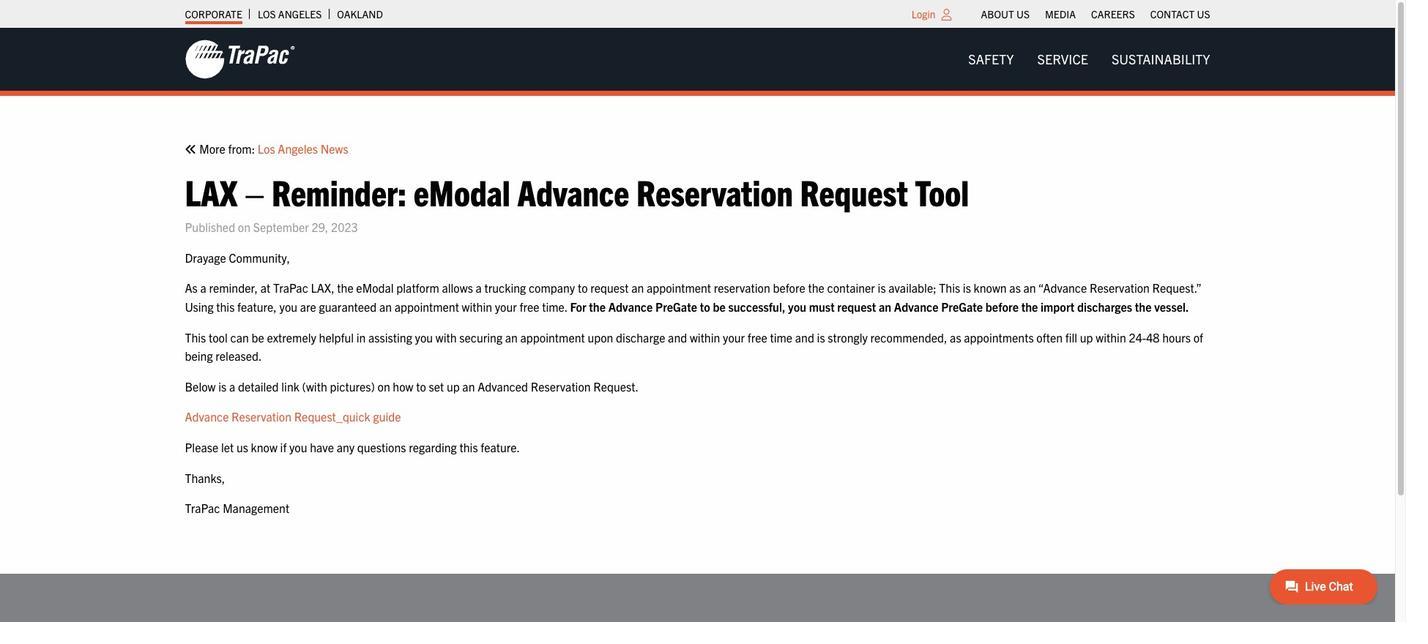 Task type: locate. For each thing, give the bounding box(es) containing it.
an right set
[[462, 379, 475, 394]]

to up the for
[[578, 281, 588, 295]]

1 vertical spatial your
[[723, 330, 745, 345]]

1 horizontal spatial pregate
[[941, 300, 983, 314]]

lax – reminder: emodal advance reservation request tool article
[[185, 140, 1211, 518]]

you left are
[[279, 300, 298, 314]]

on
[[238, 220, 251, 235], [378, 379, 390, 394]]

0 vertical spatial as
[[1010, 281, 1021, 295]]

you inside as a reminder, at trapac lax, the emodal platform allows a trucking company to request an appointment reservation before the container is available; this is known as an "advance reservation request." using this feature, you are guaranteed an appointment within your free time.
[[279, 300, 298, 314]]

an inside this tool can be extremely helpful in assisting you with securing an appointment upon discharge and within your free time and is strongly recommended, as appointments often fill up within 24-48 hours of being released.
[[505, 330, 518, 345]]

your inside this tool can be extremely helpful in assisting you with securing an appointment upon discharge and within your free time and is strongly recommended, as appointments often fill up within 24-48 hours of being released.
[[723, 330, 745, 345]]

corporate
[[185, 7, 242, 21]]

at
[[261, 281, 270, 295]]

0 vertical spatial before
[[773, 281, 806, 295]]

1 horizontal spatial this
[[939, 281, 960, 295]]

trapac right at
[[273, 281, 308, 295]]

within down allows
[[462, 300, 492, 314]]

0 horizontal spatial request
[[591, 281, 629, 295]]

securing
[[459, 330, 503, 345]]

an right securing
[[505, 330, 518, 345]]

request.
[[594, 379, 639, 394]]

0 vertical spatial your
[[495, 300, 517, 314]]

vessel.
[[1155, 300, 1189, 314]]

0 vertical spatial angeles
[[278, 7, 322, 21]]

advanced
[[478, 379, 528, 394]]

successful,
[[728, 300, 786, 314]]

menu bar containing about us
[[974, 4, 1218, 24]]

0 vertical spatial request
[[591, 281, 629, 295]]

within inside as a reminder, at trapac lax, the emodal platform allows a trucking company to request an appointment reservation before the container is available; this is known as an "advance reservation request." using this feature, you are guaranteed an appointment within your free time.
[[462, 300, 492, 314]]

48
[[1147, 330, 1160, 345]]

this down reminder,
[[216, 300, 235, 314]]

this
[[216, 300, 235, 314], [460, 440, 478, 455]]

known
[[974, 281, 1007, 295]]

lax
[[185, 169, 238, 214]]

1 horizontal spatial as
[[1010, 281, 1021, 295]]

1 and from the left
[[668, 330, 687, 345]]

us inside 'link'
[[1017, 7, 1030, 21]]

about us
[[981, 7, 1030, 21]]

1 us from the left
[[1017, 7, 1030, 21]]

as
[[185, 281, 198, 295]]

be down reservation at the top of the page
[[713, 300, 726, 314]]

1 vertical spatial request
[[838, 300, 876, 314]]

within left "24-"
[[1096, 330, 1126, 345]]

is inside this tool can be extremely helpful in assisting you with securing an appointment upon discharge and within your free time and is strongly recommended, as appointments often fill up within 24-48 hours of being released.
[[817, 330, 825, 345]]

for the advance pregate to be successful, you must request an advance pregate before the import discharges the vessel.
[[570, 300, 1192, 314]]

1 vertical spatial as
[[950, 330, 962, 345]]

up right fill
[[1080, 330, 1093, 345]]

1 horizontal spatial trapac
[[273, 281, 308, 295]]

1 vertical spatial menu bar
[[957, 45, 1222, 74]]

0 vertical spatial appointment
[[647, 281, 711, 295]]

your down trucking
[[495, 300, 517, 314]]

in
[[357, 330, 366, 345]]

as
[[1010, 281, 1021, 295], [950, 330, 962, 345]]

2 vertical spatial appointment
[[521, 330, 585, 345]]

request inside as a reminder, at trapac lax, the emodal platform allows a trucking company to request an appointment reservation before the container is available; this is known as an "advance reservation request." using this feature, you are guaranteed an appointment within your free time.
[[591, 281, 629, 295]]

reservation inside as a reminder, at trapac lax, the emodal platform allows a trucking company to request an appointment reservation before the container is available; this is known as an "advance reservation request." using this feature, you are guaranteed an appointment within your free time.
[[1090, 281, 1150, 295]]

1 horizontal spatial on
[[378, 379, 390, 394]]

feature.
[[481, 440, 520, 455]]

1 vertical spatial to
[[700, 300, 710, 314]]

on inside lax – reminder: emodal advance reservation request tool published on september 29, 2023
[[238, 220, 251, 235]]

0 horizontal spatial free
[[520, 300, 540, 314]]

container
[[827, 281, 875, 295]]

2 us from the left
[[1197, 7, 1211, 21]]

0 horizontal spatial on
[[238, 220, 251, 235]]

0 vertical spatial menu bar
[[974, 4, 1218, 24]]

los inside lax – reminder: emodal advance reservation request tool article
[[258, 141, 275, 156]]

1 vertical spatial on
[[378, 379, 390, 394]]

0 horizontal spatial before
[[773, 281, 806, 295]]

appointment down the 'time.'
[[521, 330, 585, 345]]

0 horizontal spatial up
[[447, 379, 460, 394]]

1 vertical spatial up
[[447, 379, 460, 394]]

discharge
[[616, 330, 665, 345]]

as right known
[[1010, 281, 1021, 295]]

to
[[578, 281, 588, 295], [700, 300, 710, 314], [416, 379, 426, 394]]

0 vertical spatial trapac
[[273, 281, 308, 295]]

of
[[1194, 330, 1204, 345]]

regarding
[[409, 440, 457, 455]]

this up being at the bottom left of the page
[[185, 330, 206, 345]]

"advance
[[1038, 281, 1087, 295]]

discharges
[[1077, 300, 1133, 314]]

0 vertical spatial up
[[1080, 330, 1093, 345]]

as left the appointments
[[950, 330, 962, 345]]

los angeles link
[[258, 4, 322, 24]]

before down known
[[986, 300, 1019, 314]]

an up assisting
[[379, 300, 392, 314]]

service link
[[1026, 45, 1100, 74]]

1 horizontal spatial to
[[578, 281, 588, 295]]

1 vertical spatial angeles
[[278, 141, 318, 156]]

0 horizontal spatial appointment
[[395, 300, 459, 314]]

before up successful,
[[773, 281, 806, 295]]

you inside this tool can be extremely helpful in assisting you with securing an appointment upon discharge and within your free time and is strongly recommended, as appointments often fill up within 24-48 hours of being released.
[[415, 330, 433, 345]]

available;
[[889, 281, 937, 295]]

free left time
[[748, 330, 768, 345]]

los right from:
[[258, 141, 275, 156]]

request down container
[[838, 300, 876, 314]]

0 horizontal spatial be
[[252, 330, 264, 345]]

pregate up this tool can be extremely helpful in assisting you with securing an appointment upon discharge and within your free time and is strongly recommended, as appointments often fill up within 24-48 hours of being released.
[[656, 300, 697, 314]]

1 vertical spatial los
[[258, 141, 275, 156]]

angeles left news
[[278, 141, 318, 156]]

0 vertical spatial emodal
[[414, 169, 510, 214]]

0 vertical spatial this
[[939, 281, 960, 295]]

0 vertical spatial be
[[713, 300, 726, 314]]

1 vertical spatial trapac
[[185, 501, 220, 516]]

import
[[1041, 300, 1075, 314]]

thanks,
[[185, 471, 225, 485]]

request up upon
[[591, 281, 629, 295]]

appointment
[[647, 281, 711, 295], [395, 300, 459, 314], [521, 330, 585, 345]]

to left set
[[416, 379, 426, 394]]

0 horizontal spatial within
[[462, 300, 492, 314]]

trapac inside as a reminder, at trapac lax, the emodal platform allows a trucking company to request an appointment reservation before the container is available; this is known as an "advance reservation request." using this feature, you are guaranteed an appointment within your free time.
[[273, 281, 308, 295]]

pictures)
[[330, 379, 375, 394]]

be right can
[[252, 330, 264, 345]]

0 horizontal spatial to
[[416, 379, 426, 394]]

1 horizontal spatial us
[[1197, 7, 1211, 21]]

a right allows
[[476, 281, 482, 295]]

emodal inside as a reminder, at trapac lax, the emodal platform allows a trucking company to request an appointment reservation before the container is available; this is known as an "advance reservation request." using this feature, you are guaranteed an appointment within your free time.
[[356, 281, 394, 295]]

reservation
[[714, 281, 770, 295]]

1 vertical spatial before
[[986, 300, 1019, 314]]

on left how
[[378, 379, 390, 394]]

is
[[878, 281, 886, 295], [963, 281, 971, 295], [817, 330, 825, 345], [218, 379, 227, 394]]

have
[[310, 440, 334, 455]]

pregate
[[656, 300, 697, 314], [941, 300, 983, 314]]

this left feature.
[[460, 440, 478, 455]]

is right below at left bottom
[[218, 379, 227, 394]]

platform
[[397, 281, 439, 295]]

1 vertical spatial emodal
[[356, 281, 394, 295]]

free left the 'time.'
[[520, 300, 540, 314]]

a right as
[[200, 281, 206, 295]]

us
[[1017, 7, 1030, 21], [1197, 7, 1211, 21]]

guaranteed
[[319, 300, 377, 314]]

you right if
[[289, 440, 307, 455]]

contact
[[1151, 7, 1195, 21]]

menu bar down "careers" link
[[957, 45, 1222, 74]]

1 horizontal spatial emodal
[[414, 169, 510, 214]]

trapac down "thanks,"
[[185, 501, 220, 516]]

a left detailed
[[229, 379, 235, 394]]

the up must
[[808, 281, 825, 295]]

and right discharge
[[668, 330, 687, 345]]

trucking
[[485, 281, 526, 295]]

1 vertical spatial be
[[252, 330, 264, 345]]

corporate image
[[185, 39, 295, 80]]

2 horizontal spatial a
[[476, 281, 482, 295]]

using
[[185, 300, 214, 314]]

menu bar
[[974, 4, 1218, 24], [957, 45, 1222, 74]]

an up discharge
[[632, 281, 644, 295]]

2 horizontal spatial to
[[700, 300, 710, 314]]

free
[[520, 300, 540, 314], [748, 330, 768, 345]]

0 horizontal spatial this
[[216, 300, 235, 314]]

emodal inside lax – reminder: emodal advance reservation request tool published on september 29, 2023
[[414, 169, 510, 214]]

contact us
[[1151, 7, 1211, 21]]

appointments
[[964, 330, 1034, 345]]

within
[[462, 300, 492, 314], [690, 330, 720, 345], [1096, 330, 1126, 345]]

you
[[279, 300, 298, 314], [788, 300, 807, 314], [415, 330, 433, 345], [289, 440, 307, 455]]

an left "advance at the top of the page
[[1024, 281, 1036, 295]]

us right the about
[[1017, 7, 1030, 21]]

reminder,
[[209, 281, 258, 295]]

0 horizontal spatial a
[[200, 281, 206, 295]]

corporate link
[[185, 4, 242, 24]]

1 horizontal spatial and
[[795, 330, 815, 345]]

1 horizontal spatial your
[[723, 330, 745, 345]]

appointment down platform
[[395, 300, 459, 314]]

media link
[[1045, 4, 1076, 24]]

is left known
[[963, 281, 971, 295]]

footer
[[0, 574, 1395, 623]]

0 vertical spatial on
[[238, 220, 251, 235]]

allows
[[442, 281, 473, 295]]

pregate down known
[[941, 300, 983, 314]]

safety link
[[957, 45, 1026, 74]]

reservation
[[637, 169, 793, 214], [1090, 281, 1150, 295], [531, 379, 591, 394], [232, 410, 292, 424]]

free inside as a reminder, at trapac lax, the emodal platform allows a trucking company to request an appointment reservation before the container is available; this is known as an "advance reservation request." using this feature, you are guaranteed an appointment within your free time.
[[520, 300, 540, 314]]

2 los from the top
[[258, 141, 275, 156]]

1 horizontal spatial this
[[460, 440, 478, 455]]

0 horizontal spatial this
[[185, 330, 206, 345]]

2 horizontal spatial within
[[1096, 330, 1126, 345]]

appointment up this tool can be extremely helpful in assisting you with securing an appointment upon discharge and within your free time and is strongly recommended, as appointments often fill up within 24-48 hours of being released.
[[647, 281, 711, 295]]

tool
[[209, 330, 228, 345]]

0 horizontal spatial pregate
[[656, 300, 697, 314]]

is left strongly
[[817, 330, 825, 345]]

0 horizontal spatial as
[[950, 330, 962, 345]]

1 vertical spatial free
[[748, 330, 768, 345]]

on up drayage community,
[[238, 220, 251, 235]]

the
[[337, 281, 354, 295], [808, 281, 825, 295], [589, 300, 606, 314], [1022, 300, 1038, 314], [1135, 300, 1152, 314]]

please let us know if you have any questions regarding this feature.
[[185, 440, 520, 455]]

us right contact
[[1197, 7, 1211, 21]]

and right time
[[795, 330, 815, 345]]

0 horizontal spatial your
[[495, 300, 517, 314]]

be inside this tool can be extremely helpful in assisting you with securing an appointment upon discharge and within your free time and is strongly recommended, as appointments often fill up within 24-48 hours of being released.
[[252, 330, 264, 345]]

1 vertical spatial this
[[185, 330, 206, 345]]

if
[[280, 440, 287, 455]]

0 horizontal spatial us
[[1017, 7, 1030, 21]]

0 vertical spatial free
[[520, 300, 540, 314]]

to up this tool can be extremely helpful in assisting you with securing an appointment upon discharge and within your free time and is strongly recommended, as appointments often fill up within 24-48 hours of being released.
[[700, 300, 710, 314]]

angeles left oakland
[[278, 7, 322, 21]]

a
[[200, 281, 206, 295], [476, 281, 482, 295], [229, 379, 235, 394]]

contact us link
[[1151, 4, 1211, 24]]

2 angeles from the top
[[278, 141, 318, 156]]

1 horizontal spatial appointment
[[521, 330, 585, 345]]

0 vertical spatial los
[[258, 7, 276, 21]]

being
[[185, 349, 213, 363]]

this right available;
[[939, 281, 960, 295]]

released.
[[216, 349, 262, 363]]

los up corporate image
[[258, 7, 276, 21]]

within down as a reminder, at trapac lax, the emodal platform allows a trucking company to request an appointment reservation before the container is available; this is known as an "advance reservation request." using this feature, you are guaranteed an appointment within your free time.
[[690, 330, 720, 345]]

0 horizontal spatial emodal
[[356, 281, 394, 295]]

0 vertical spatial this
[[216, 300, 235, 314]]

more
[[199, 141, 226, 156]]

1 horizontal spatial free
[[748, 330, 768, 345]]

the left vessel.
[[1135, 300, 1152, 314]]

0 vertical spatial to
[[578, 281, 588, 295]]

as a reminder, at trapac lax, the emodal platform allows a trucking company to request an appointment reservation before the container is available; this is known as an "advance reservation request." using this feature, you are guaranteed an appointment within your free time.
[[185, 281, 1202, 314]]

time
[[770, 330, 793, 345]]

0 horizontal spatial and
[[668, 330, 687, 345]]

your down successful,
[[723, 330, 745, 345]]

your
[[495, 300, 517, 314], [723, 330, 745, 345]]

1 horizontal spatial up
[[1080, 330, 1093, 345]]

emodal
[[414, 169, 510, 214], [356, 281, 394, 295]]

any
[[337, 440, 355, 455]]

1 horizontal spatial be
[[713, 300, 726, 314]]

this inside as a reminder, at trapac lax, the emodal platform allows a trucking company to request an appointment reservation before the container is available; this is known as an "advance reservation request." using this feature, you are guaranteed an appointment within your free time.
[[939, 281, 960, 295]]

menu bar up service
[[974, 4, 1218, 24]]

us for contact us
[[1197, 7, 1211, 21]]

you left the with
[[415, 330, 433, 345]]

from:
[[228, 141, 255, 156]]

up right set
[[447, 379, 460, 394]]

los
[[258, 7, 276, 21], [258, 141, 275, 156]]

media
[[1045, 7, 1076, 21]]

this
[[939, 281, 960, 295], [185, 330, 206, 345]]

upon
[[588, 330, 613, 345]]



Task type: vqa. For each thing, say whether or not it's contained in the screenshot.
Reliability
no



Task type: describe. For each thing, give the bounding box(es) containing it.
oakland link
[[337, 4, 383, 24]]

careers link
[[1091, 4, 1135, 24]]

to inside as a reminder, at trapac lax, the emodal platform allows a trucking company to request an appointment reservation before the container is available; this is known as an "advance reservation request." using this feature, you are guaranteed an appointment within your free time.
[[578, 281, 588, 295]]

management
[[223, 501, 289, 516]]

often
[[1037, 330, 1063, 345]]

your inside as a reminder, at trapac lax, the emodal platform allows a trucking company to request an appointment reservation before the container is available; this is known as an "advance reservation request." using this feature, you are guaranteed an appointment within your free time.
[[495, 300, 517, 314]]

time.
[[542, 300, 568, 314]]

24-
[[1129, 330, 1147, 345]]

let
[[221, 440, 234, 455]]

more from: los angeles news
[[197, 141, 348, 156]]

us for about us
[[1017, 7, 1030, 21]]

reminder:
[[272, 169, 407, 214]]

appointment inside this tool can be extremely helpful in assisting you with securing an appointment upon discharge and within your free time and is strongly recommended, as appointments often fill up within 24-48 hours of being released.
[[521, 330, 585, 345]]

about
[[981, 7, 1014, 21]]

you left must
[[788, 300, 807, 314]]

community,
[[229, 250, 290, 265]]

1 angeles from the top
[[278, 7, 322, 21]]

sustainability
[[1112, 51, 1211, 67]]

2 pregate from the left
[[941, 300, 983, 314]]

about us link
[[981, 4, 1030, 24]]

strongly
[[828, 330, 868, 345]]

link
[[282, 379, 300, 394]]

published
[[185, 220, 235, 235]]

is up for the advance pregate to be successful, you must request an advance pregate before the import discharges the vessel.
[[878, 281, 886, 295]]

lax,
[[311, 281, 335, 295]]

before inside as a reminder, at trapac lax, the emodal platform allows a trucking company to request an appointment reservation before the container is available; this is known as an "advance reservation request." using this feature, you are guaranteed an appointment within your free time.
[[773, 281, 806, 295]]

2023
[[331, 220, 358, 235]]

assisting
[[369, 330, 412, 345]]

news
[[321, 141, 348, 156]]

1 horizontal spatial within
[[690, 330, 720, 345]]

request
[[800, 169, 908, 214]]

login link
[[912, 7, 936, 21]]

1 horizontal spatial a
[[229, 379, 235, 394]]

are
[[300, 300, 316, 314]]

fill
[[1066, 330, 1078, 345]]

careers
[[1091, 7, 1135, 21]]

this inside this tool can be extremely helpful in assisting you with securing an appointment upon discharge and within your free time and is strongly recommended, as appointments often fill up within 24-48 hours of being released.
[[185, 330, 206, 345]]

1 horizontal spatial before
[[986, 300, 1019, 314]]

menu bar containing safety
[[957, 45, 1222, 74]]

2 horizontal spatial appointment
[[647, 281, 711, 295]]

drayage community,
[[185, 250, 290, 265]]

set
[[429, 379, 444, 394]]

(with
[[302, 379, 327, 394]]

this inside as a reminder, at trapac lax, the emodal platform allows a trucking company to request an appointment reservation before the container is available; this is known as an "advance reservation request." using this feature, you are guaranteed an appointment within your free time.
[[216, 300, 235, 314]]

1 horizontal spatial request
[[838, 300, 876, 314]]

angeles inside lax – reminder: emodal advance reservation request tool article
[[278, 141, 318, 156]]

company
[[529, 281, 575, 295]]

1 vertical spatial this
[[460, 440, 478, 455]]

must
[[809, 300, 835, 314]]

advance reservation request_quick guide
[[185, 410, 401, 424]]

lax – reminder: emodal advance reservation request tool published on september 29, 2023
[[185, 169, 969, 235]]

the left import
[[1022, 300, 1038, 314]]

reservation inside lax – reminder: emodal advance reservation request tool published on september 29, 2023
[[637, 169, 793, 214]]

request_quick
[[294, 410, 370, 424]]

drayage
[[185, 250, 226, 265]]

advance inside lax – reminder: emodal advance reservation request tool published on september 29, 2023
[[518, 169, 629, 214]]

as inside as a reminder, at trapac lax, the emodal platform allows a trucking company to request an appointment reservation before the container is available; this is known as an "advance reservation request." using this feature, you are guaranteed an appointment within your free time.
[[1010, 281, 1021, 295]]

request."
[[1153, 281, 1202, 295]]

know
[[251, 440, 278, 455]]

1 los from the top
[[258, 7, 276, 21]]

the right the for
[[589, 300, 606, 314]]

2 vertical spatial to
[[416, 379, 426, 394]]

how
[[393, 379, 414, 394]]

free inside this tool can be extremely helpful in assisting you with securing an appointment upon discharge and within your free time and is strongly recommended, as appointments often fill up within 24-48 hours of being released.
[[748, 330, 768, 345]]

questions
[[357, 440, 406, 455]]

oakland
[[337, 7, 383, 21]]

please
[[185, 440, 218, 455]]

us
[[237, 440, 248, 455]]

an down available;
[[879, 300, 892, 314]]

hours
[[1163, 330, 1191, 345]]

los angeles
[[258, 7, 322, 21]]

–
[[245, 169, 265, 214]]

can
[[230, 330, 249, 345]]

below
[[185, 379, 216, 394]]

this tool can be extremely helpful in assisting you with securing an appointment upon discharge and within your free time and is strongly recommended, as appointments often fill up within 24-48 hours of being released.
[[185, 330, 1204, 363]]

los angeles news link
[[258, 140, 348, 159]]

up inside this tool can be extremely helpful in assisting you with securing an appointment upon discharge and within your free time and is strongly recommended, as appointments often fill up within 24-48 hours of being released.
[[1080, 330, 1093, 345]]

below is a detailed link (with pictures) on how to set up an advanced reservation request.
[[185, 379, 639, 394]]

for
[[570, 300, 586, 314]]

service
[[1038, 51, 1088, 67]]

login
[[912, 7, 936, 21]]

1 pregate from the left
[[656, 300, 697, 314]]

extremely
[[267, 330, 316, 345]]

29,
[[312, 220, 328, 235]]

solid image
[[185, 144, 197, 155]]

1 vertical spatial appointment
[[395, 300, 459, 314]]

advance reservation request_quick guide link
[[185, 410, 401, 424]]

detailed
[[238, 379, 279, 394]]

2 and from the left
[[795, 330, 815, 345]]

light image
[[942, 9, 952, 21]]

with
[[436, 330, 457, 345]]

the up the guaranteed at the left of the page
[[337, 281, 354, 295]]

safety
[[969, 51, 1014, 67]]

as inside this tool can be extremely helpful in assisting you with securing an appointment upon discharge and within your free time and is strongly recommended, as appointments often fill up within 24-48 hours of being released.
[[950, 330, 962, 345]]

sustainability link
[[1100, 45, 1222, 74]]

guide
[[373, 410, 401, 424]]

0 horizontal spatial trapac
[[185, 501, 220, 516]]

feature,
[[237, 300, 277, 314]]

trapac management
[[185, 501, 289, 516]]



